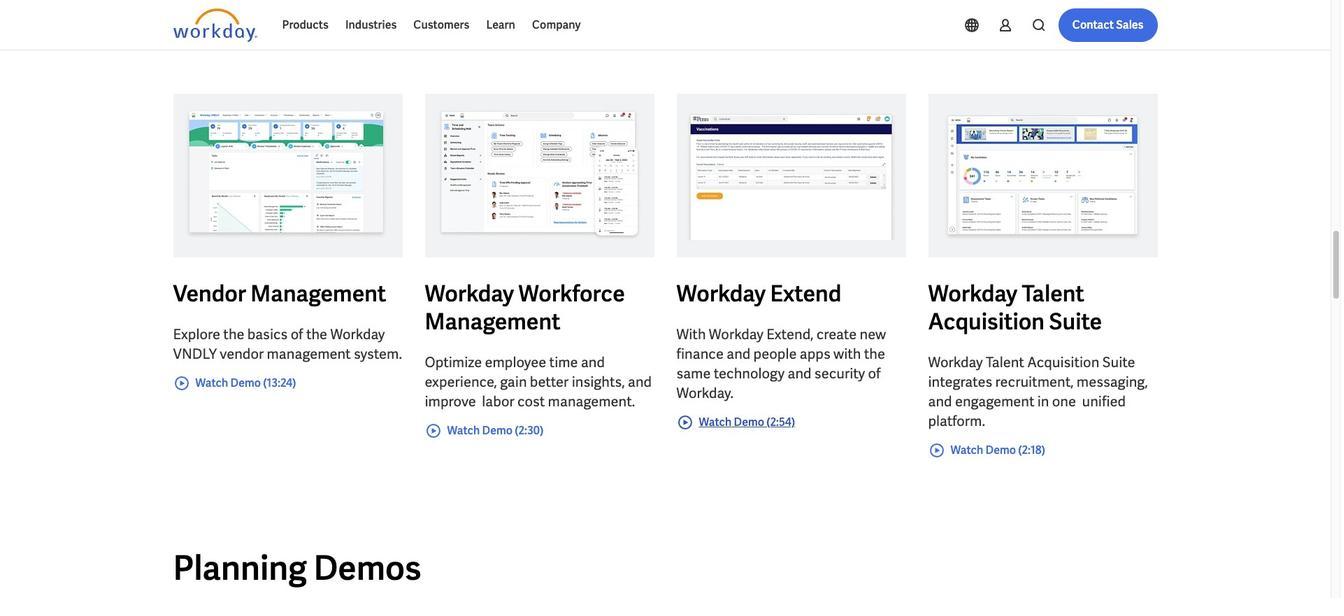 Task type: locate. For each thing, give the bounding box(es) containing it.
acquisition for workday talent acquisition suite
[[929, 307, 1045, 336]]

watch inside "link"
[[447, 423, 480, 438]]

acquisition
[[929, 307, 1045, 336], [1028, 353, 1100, 371]]

demo
[[482, 21, 513, 36], [231, 375, 261, 390], [734, 415, 765, 429], [482, 423, 513, 438], [986, 443, 1016, 457]]

1 vertical spatial talent
[[986, 353, 1025, 371]]

watch demo (2:18) link
[[929, 442, 1046, 459]]

demo left (2:16)
[[482, 21, 513, 36]]

of right security
[[868, 364, 881, 382]]

and up platform.
[[929, 392, 952, 410]]

watch the workday people experience demo image
[[173, 93, 403, 257]]

suite
[[1049, 307, 1103, 336], [1103, 353, 1136, 371]]

the up vendor
[[223, 325, 245, 343]]

explore
[[173, 325, 220, 343]]

with
[[834, 345, 861, 363]]

1 vertical spatial suite
[[1103, 353, 1136, 371]]

the up management
[[306, 325, 327, 343]]

demo for workday extend
[[734, 415, 765, 429]]

management up employee
[[425, 307, 561, 336]]

contact
[[1073, 17, 1114, 32]]

workday.
[[677, 384, 734, 402]]

2 horizontal spatial the
[[864, 345, 886, 363]]

(2:16)
[[515, 21, 542, 36]]

security
[[815, 364, 866, 382]]

unified
[[1082, 392, 1126, 410]]

demo for workday talent acquisition suite
[[986, 443, 1016, 457]]

and
[[727, 345, 751, 363], [581, 353, 605, 371], [788, 364, 812, 382], [628, 373, 652, 391], [929, 392, 952, 410]]

explore the basics of the workday vndly vendor management system.
[[173, 325, 402, 363]]

customers
[[414, 17, 470, 32]]

workday for workday talent acquisition suite
[[929, 279, 1018, 308]]

watch demo (2:16)
[[447, 21, 542, 36]]

talent inside workday talent acquisition suite integrates recruitment, messaging, and engagement in one  unified platform.
[[986, 353, 1025, 371]]

engagement
[[955, 392, 1035, 410]]

planning demos
[[173, 546, 422, 589]]

time
[[550, 353, 578, 371]]

watch demo (2:30)
[[447, 423, 544, 438]]

talent
[[1022, 279, 1085, 308], [986, 353, 1025, 371]]

vendor
[[173, 279, 246, 308]]

contact sales
[[1073, 17, 1144, 32]]

of inside explore the basics of the workday vndly vendor management system.
[[291, 325, 303, 343]]

0 vertical spatial talent
[[1022, 279, 1085, 308]]

suite inside the workday talent acquisition suite
[[1049, 307, 1103, 336]]

1 vertical spatial of
[[868, 364, 881, 382]]

workday
[[425, 279, 514, 308], [677, 279, 766, 308], [929, 279, 1018, 308], [330, 325, 385, 343], [709, 325, 764, 343], [929, 353, 983, 371]]

demo left (2:18)
[[986, 443, 1016, 457]]

with workday extend, create new finance and people apps with the same technology and security of workday.
[[677, 325, 886, 402]]

(2:30)
[[515, 423, 544, 438]]

optimize
[[425, 353, 482, 371]]

watch
[[447, 21, 480, 36], [196, 375, 228, 390], [699, 415, 732, 429], [447, 423, 480, 438], [951, 443, 984, 457]]

extend,
[[767, 325, 814, 343]]

with
[[677, 325, 706, 343]]

1 horizontal spatial the
[[306, 325, 327, 343]]

0 horizontal spatial management
[[251, 279, 386, 308]]

demo down labor
[[482, 423, 513, 438]]

talent inside the workday talent acquisition suite
[[1022, 279, 1085, 308]]

acquisition inside the workday talent acquisition suite
[[929, 307, 1045, 336]]

demo inside "link"
[[482, 423, 513, 438]]

acquisition up the integrates at the right bottom
[[929, 307, 1045, 336]]

system.
[[354, 345, 402, 363]]

company button
[[524, 8, 589, 42]]

watch demo (2:18)
[[951, 443, 1046, 457]]

employee
[[485, 353, 547, 371]]

experience,
[[425, 373, 497, 391]]

management up explore the basics of the workday vndly vendor management system.
[[251, 279, 386, 308]]

the inside with workday extend, create new finance and people apps with the same technology and security of workday.
[[864, 345, 886, 363]]

demo left the (2:54)
[[734, 415, 765, 429]]

workday inside workday talent acquisition suite integrates recruitment, messaging, and engagement in one  unified platform.
[[929, 353, 983, 371]]

labor
[[482, 392, 515, 410]]

0 vertical spatial acquisition
[[929, 307, 1045, 336]]

acquisition inside workday talent acquisition suite integrates recruitment, messaging, and engagement in one  unified platform.
[[1028, 353, 1100, 371]]

people
[[754, 345, 797, 363]]

management.
[[548, 392, 635, 410]]

products button
[[274, 8, 337, 42]]

management
[[251, 279, 386, 308], [425, 307, 561, 336]]

new
[[860, 325, 886, 343]]

workday inside the workday talent acquisition suite
[[929, 279, 1018, 308]]

workday inside the workday workforce management
[[425, 279, 514, 308]]

suite for workday talent acquisition suite
[[1049, 307, 1103, 336]]

1 horizontal spatial management
[[425, 307, 561, 336]]

the
[[223, 325, 245, 343], [306, 325, 327, 343], [864, 345, 886, 363]]

vendor
[[220, 345, 264, 363]]

learn
[[486, 17, 515, 32]]

of up management
[[291, 325, 303, 343]]

of
[[291, 325, 303, 343], [868, 364, 881, 382]]

the down new
[[864, 345, 886, 363]]

and up technology
[[727, 345, 751, 363]]

acquisition up "recruitment,"
[[1028, 353, 1100, 371]]

vndly
[[173, 345, 217, 363]]

vendor management
[[173, 279, 386, 308]]

watch for workday talent acquisition suite
[[951, 443, 984, 457]]

recruitment,
[[996, 373, 1074, 391]]

0 horizontal spatial of
[[291, 325, 303, 343]]

suite inside workday talent acquisition suite integrates recruitment, messaging, and engagement in one  unified platform.
[[1103, 353, 1136, 371]]

1 horizontal spatial of
[[868, 364, 881, 382]]

(13:24)
[[263, 375, 296, 390]]

0 vertical spatial suite
[[1049, 307, 1103, 336]]

1 vertical spatial acquisition
[[1028, 353, 1100, 371]]

watch demo (2:16) link
[[425, 21, 542, 38]]

demo down vendor
[[231, 375, 261, 390]]

suite for workday talent acquisition suite integrates recruitment, messaging, and engagement in one  unified platform.
[[1103, 353, 1136, 371]]

better
[[530, 373, 569, 391]]

0 vertical spatial of
[[291, 325, 303, 343]]



Task type: describe. For each thing, give the bounding box(es) containing it.
(2:54)
[[767, 415, 795, 429]]

acquisition for workday talent acquisition suite integrates recruitment, messaging, and engagement in one  unified platform.
[[1028, 353, 1100, 371]]

management inside the workday workforce management
[[425, 307, 561, 336]]

talent for workday talent acquisition suite
[[1022, 279, 1085, 308]]

workday workforce management
[[425, 279, 625, 336]]

watch the workday payroll demo image
[[677, 93, 906, 257]]

workday for workday talent acquisition suite integrates recruitment, messaging, and engagement in one  unified platform.
[[929, 353, 983, 371]]

company
[[532, 17, 581, 32]]

management
[[267, 345, 351, 363]]

workday talent acquisition suite integrates recruitment, messaging, and engagement in one  unified platform.
[[929, 353, 1148, 430]]

(2:18)
[[1019, 443, 1046, 457]]

watch demo (13:24) link
[[173, 375, 296, 391]]

basics
[[247, 325, 288, 343]]

planning
[[173, 546, 307, 589]]

industries button
[[337, 8, 405, 42]]

demo for workday workforce management
[[482, 423, 513, 438]]

0 horizontal spatial the
[[223, 325, 245, 343]]

demo for vendor management
[[231, 375, 261, 390]]

and right "insights,"
[[628, 373, 652, 391]]

watch for vendor management
[[196, 375, 228, 390]]

watch demo (13:24)
[[196, 375, 296, 390]]

contact sales link
[[1059, 8, 1158, 42]]

watch demo (2:54) link
[[677, 414, 795, 431]]

insights,
[[572, 373, 625, 391]]

demos
[[314, 546, 422, 589]]

and down apps
[[788, 364, 812, 382]]

workday extend
[[677, 279, 842, 308]]

workday inside explore the basics of the workday vndly vendor management system.
[[330, 325, 385, 343]]

same
[[677, 364, 711, 382]]

integrates
[[929, 373, 993, 391]]

and inside workday talent acquisition suite integrates recruitment, messaging, and engagement in one  unified platform.
[[929, 392, 952, 410]]

customers button
[[405, 8, 478, 42]]

and up "insights,"
[[581, 353, 605, 371]]

industries
[[345, 17, 397, 32]]

watch for workday workforce management
[[447, 423, 480, 438]]

watch demo (2:54)
[[699, 415, 795, 429]]

watch the workforce analytics demo image
[[929, 93, 1158, 257]]

sales
[[1117, 17, 1144, 32]]

create
[[817, 325, 857, 343]]

learn button
[[478, 8, 524, 42]]

products
[[282, 17, 329, 32]]

workday inside with workday extend, create new finance and people apps with the same technology and security of workday.
[[709, 325, 764, 343]]

optimize employee time and experience, gain better insights, and improve  labor cost management.
[[425, 353, 652, 410]]

go to the homepage image
[[173, 8, 257, 42]]

apps
[[800, 345, 831, 363]]

extend
[[771, 279, 842, 308]]

in
[[1038, 392, 1050, 410]]

watch demo (2:30) link
[[425, 422, 544, 439]]

watch for workday extend
[[699, 415, 732, 429]]

workday for workday workforce management
[[425, 279, 514, 308]]

of inside with workday extend, create new finance and people apps with the same technology and security of workday.
[[868, 364, 881, 382]]

finance
[[677, 345, 724, 363]]

messaging,
[[1077, 373, 1148, 391]]

talent for workday talent acquisition suite integrates recruitment, messaging, and engagement in one  unified platform.
[[986, 353, 1025, 371]]

technology
[[714, 364, 785, 382]]

platform.
[[929, 412, 986, 430]]

gain
[[500, 373, 527, 391]]

workday for workday extend
[[677, 279, 766, 308]]

workforce
[[519, 279, 625, 308]]

watch the workday peakon employee voice demo image
[[425, 93, 654, 257]]

workday talent acquisition suite
[[929, 279, 1103, 336]]

cost
[[518, 392, 545, 410]]



Task type: vqa. For each thing, say whether or not it's contained in the screenshot.
Millions of clients trust Franklin Templeton with investments. Franklin Templeton trusts Workday with financials. See Story link
no



